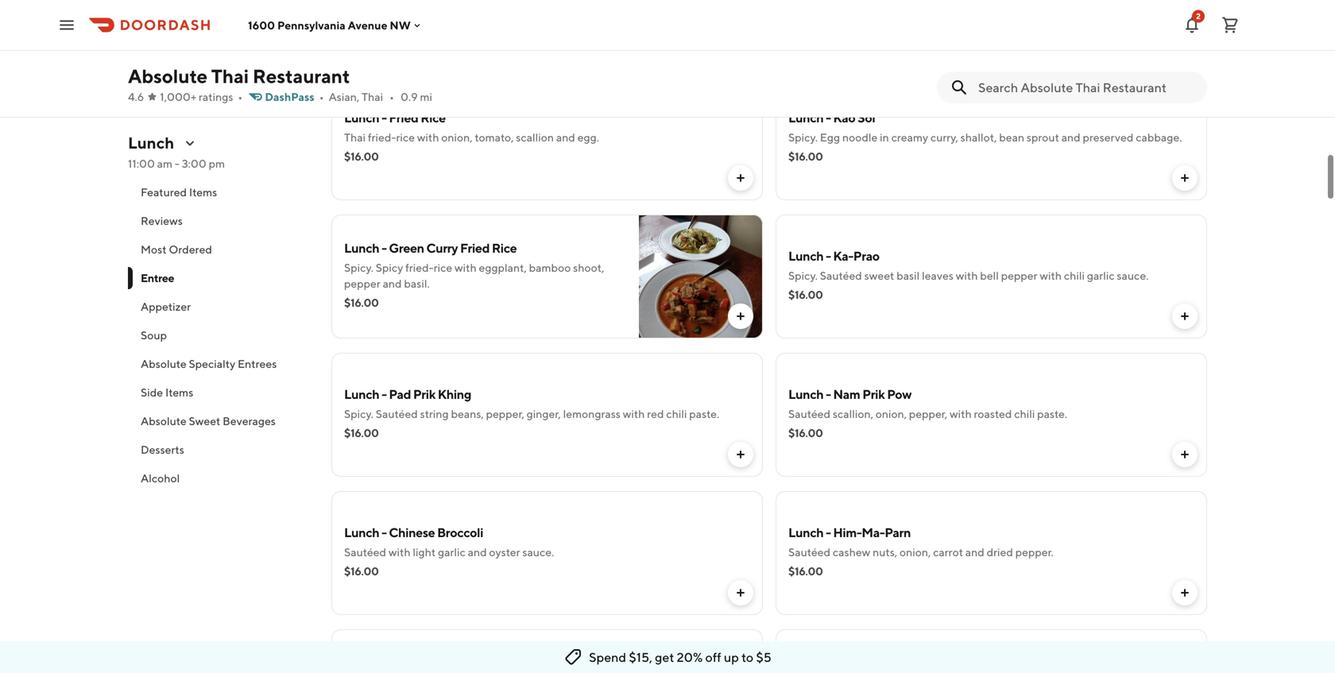 Task type: locate. For each thing, give the bounding box(es) containing it.
2 vertical spatial absolute
[[141, 414, 187, 428]]

scallion,
[[833, 407, 873, 420]]

lunch inside lunch - him-ma-parn sautéed cashew nuts, onion, carrot and dried pepper. $16.00
[[788, 525, 824, 540]]

and inside lunch - fried rice thai fried-rice with onion, tomato, scallion and egg. $16.00
[[556, 131, 575, 144]]

items down '3:00'
[[189, 186, 217, 199]]

rice down the curry
[[434, 261, 452, 274]]

with right bell
[[1040, 269, 1062, 282]]

1 vertical spatial sauce.
[[522, 546, 554, 559]]

bell
[[980, 269, 999, 282]]

1 horizontal spatial prik
[[862, 387, 885, 402]]

$16.00 inside lunch - fried rice thai fried-rice with onion, tomato, scallion and egg. $16.00
[[344, 150, 379, 163]]

fried- up basil.
[[405, 261, 434, 274]]

lunch left chinese in the bottom left of the page
[[344, 525, 379, 540]]

pepper inside 'lunch - ka-prao spicy. sautéed sweet basil leaves with bell pepper with chili garlic sauce. $16.00'
[[1001, 269, 1038, 282]]

lunch inside "lunch - green curry fried rice spicy. spicy fried-rice with eggplant, bamboo shoot, pepper and basil. $16.00"
[[344, 240, 379, 256]]

lunch inside 'lunch - ka-prao spicy. sautéed sweet basil leaves with bell pepper with chili garlic sauce. $16.00'
[[788, 248, 824, 263]]

lunch - green curry fried rice spicy. spicy fried-rice with eggplant, bamboo shoot, pepper and basil. $16.00
[[344, 240, 604, 309]]

1 • from the left
[[238, 90, 243, 103]]

sautéed inside lunch - nam prik pow sautéed scallion, onion, pepper, with roasted chili paste. $16.00
[[788, 407, 831, 420]]

lunch - him-ma-parn sautéed cashew nuts, onion, carrot and dried pepper. $16.00
[[788, 525, 1054, 578]]

- left ka- at the top right
[[826, 248, 831, 263]]

chili inside lunch - nam prik pow sautéed scallion, onion, pepper, with roasted chili paste. $16.00
[[1014, 407, 1035, 420]]

• for 1,000+ ratings •
[[238, 90, 243, 103]]

0 horizontal spatial fried
[[389, 110, 418, 125]]

rice down the 0.9
[[396, 131, 415, 144]]

entree
[[141, 271, 174, 285]]

0 horizontal spatial sauce.
[[522, 546, 554, 559]]

- for lunch - fried rice
[[382, 110, 387, 125]]

2 paste. from the left
[[1037, 407, 1067, 420]]

1 vertical spatial absolute
[[141, 357, 187, 370]]

0 horizontal spatial paste.
[[689, 407, 719, 420]]

3:00
[[182, 157, 206, 170]]

1 vertical spatial rice
[[492, 240, 517, 256]]

add item to cart image for lunch - chinese broccoli
[[734, 587, 747, 599]]

1 vertical spatial garlic
[[438, 546, 466, 559]]

onion,
[[441, 131, 473, 144], [876, 407, 907, 420], [900, 546, 931, 559]]

paste. right roasted at the bottom
[[1037, 407, 1067, 420]]

restaurant
[[253, 65, 350, 87]]

lunch up 'spicy'
[[344, 240, 379, 256]]

1 horizontal spatial paste.
[[1037, 407, 1067, 420]]

sweet
[[864, 269, 894, 282]]

paste. right the red
[[689, 407, 719, 420]]

0 vertical spatial garlic
[[1087, 269, 1115, 282]]

2 horizontal spatial chili
[[1064, 269, 1085, 282]]

lunch for lunch - ka-prao spicy. sautéed sweet basil leaves with bell pepper with chili garlic sauce. $16.00
[[788, 248, 824, 263]]

sautéed inside 'lunch - ka-prao spicy. sautéed sweet basil leaves with bell pepper with chili garlic sauce. $16.00'
[[820, 269, 862, 282]]

0 vertical spatial items
[[189, 186, 217, 199]]

sautéed inside lunch - him-ma-parn sautéed cashew nuts, onion, carrot and dried pepper. $16.00
[[788, 546, 831, 559]]

lunch inside lunch - fried rice thai fried-rice with onion, tomato, scallion and egg. $16.00
[[344, 110, 379, 125]]

sautéed inside lunch - pad prik khing spicy. sautéed string beans, pepper, ginger, lemongrass with red chili paste. $16.00
[[376, 407, 418, 420]]

absolute up side items
[[141, 357, 187, 370]]

curry,
[[931, 131, 958, 144]]

tomato,
[[475, 131, 514, 144]]

0 horizontal spatial •
[[238, 90, 243, 103]]

- left him-
[[826, 525, 831, 540]]

1 prik from the left
[[413, 387, 435, 402]]

prik inside lunch - nam prik pow sautéed scallion, onion, pepper, with roasted chili paste. $16.00
[[862, 387, 885, 402]]

add item to cart image for lunch - kao soi
[[1179, 172, 1191, 184]]

absolute for absolute thai restaurant
[[128, 65, 207, 87]]

prik
[[413, 387, 435, 402], [862, 387, 885, 402]]

paste. inside lunch - pad prik khing spicy. sautéed string beans, pepper, ginger, lemongrass with red chili paste. $16.00
[[689, 407, 719, 420]]

rice up eggplant,
[[492, 240, 517, 256]]

$16.00 inside lunch - chinese broccoli sautéed with light garlic and oyster sauce. $16.00
[[344, 565, 379, 578]]

and left egg.
[[556, 131, 575, 144]]

onion, down parn
[[900, 546, 931, 559]]

pepper, down "pow"
[[909, 407, 947, 420]]

lunch inside lunch - chinese broccoli sautéed with light garlic and oyster sauce. $16.00
[[344, 525, 379, 540]]

open menu image
[[57, 15, 76, 35]]

absolute sweet beverages button
[[128, 407, 312, 436]]

egg
[[820, 131, 840, 144]]

- inside 'lunch - ka-prao spicy. sautéed sweet basil leaves with bell pepper with chili garlic sauce. $16.00'
[[826, 248, 831, 263]]

and right sprout
[[1062, 131, 1081, 144]]

0 horizontal spatial garlic
[[438, 546, 466, 559]]

and down broccoli
[[468, 546, 487, 559]]

lunch - green curry fried rice image
[[639, 215, 763, 339]]

2 prik from the left
[[862, 387, 885, 402]]

and left dried
[[965, 546, 985, 559]]

$16.00 inside "lunch - green curry fried rice spicy. spicy fried-rice with eggplant, bamboo shoot, pepper and basil. $16.00"
[[344, 296, 379, 309]]

bean
[[999, 131, 1024, 144]]

onion, left 'tomato,'
[[441, 131, 473, 144]]

basil
[[897, 269, 920, 282]]

items right the side
[[165, 386, 193, 399]]

3 • from the left
[[389, 90, 394, 103]]

to
[[742, 650, 753, 665]]

sautéed down pad
[[376, 407, 418, 420]]

0 horizontal spatial prik
[[413, 387, 435, 402]]

featured items
[[141, 186, 217, 199]]

most ordered
[[141, 243, 212, 256]]

1 horizontal spatial •
[[319, 90, 324, 103]]

rice inside "lunch - green curry fried rice spicy. spicy fried-rice with eggplant, bamboo shoot, pepper and basil. $16.00"
[[492, 240, 517, 256]]

0 vertical spatial rice
[[421, 110, 446, 125]]

- down the asian, thai • 0.9 mi
[[382, 110, 387, 125]]

lunch for lunch - chinese broccoli sautéed with light garlic and oyster sauce. $16.00
[[344, 525, 379, 540]]

bamboo
[[529, 261, 571, 274]]

2 horizontal spatial •
[[389, 90, 394, 103]]

$16.00 inside lunch - him-ma-parn sautéed cashew nuts, onion, carrot and dried pepper. $16.00
[[788, 565, 823, 578]]

thai down asian,
[[344, 131, 366, 144]]

0 horizontal spatial rice
[[421, 110, 446, 125]]

featured items button
[[128, 178, 312, 207]]

1 vertical spatial fried
[[460, 240, 490, 256]]

- left nam
[[826, 387, 831, 402]]

onion, inside lunch - fried rice thai fried-rice with onion, tomato, scallion and egg. $16.00
[[441, 131, 473, 144]]

prik left "pow"
[[862, 387, 885, 402]]

fried inside lunch - fried rice thai fried-rice with onion, tomato, scallion and egg. $16.00
[[389, 110, 418, 125]]

0 horizontal spatial rice
[[396, 131, 415, 144]]

lunch up 11:00
[[128, 134, 174, 152]]

0 horizontal spatial chili
[[666, 407, 687, 420]]

1 horizontal spatial rice
[[434, 261, 452, 274]]

green
[[389, 240, 424, 256]]

spicy. inside "lunch - green curry fried rice spicy. spicy fried-rice with eggplant, bamboo shoot, pepper and basil. $16.00"
[[344, 261, 373, 274]]

onion, inside lunch - him-ma-parn sautéed cashew nuts, onion, carrot and dried pepper. $16.00
[[900, 546, 931, 559]]

• left asian,
[[319, 90, 324, 103]]

absolute specialty entrees button
[[128, 350, 312, 378]]

absolute up desserts
[[141, 414, 187, 428]]

lunch left ka- at the top right
[[788, 248, 824, 263]]

1 horizontal spatial garlic
[[1087, 269, 1115, 282]]

1 horizontal spatial rice
[[492, 240, 517, 256]]

prik for pow
[[862, 387, 885, 402]]

- inside lunch - fried rice thai fried-rice with onion, tomato, scallion and egg. $16.00
[[382, 110, 387, 125]]

sauce. inside lunch - chinese broccoli sautéed with light garlic and oyster sauce. $16.00
[[522, 546, 554, 559]]

1 vertical spatial onion,
[[876, 407, 907, 420]]

fried down the 0.9
[[389, 110, 418, 125]]

prik inside lunch - pad prik khing spicy. sautéed string beans, pepper, ginger, lemongrass with red chili paste. $16.00
[[413, 387, 435, 402]]

oyster
[[489, 546, 520, 559]]

pepper.
[[1015, 546, 1054, 559]]

kao
[[833, 110, 855, 125]]

1 vertical spatial rice
[[434, 261, 452, 274]]

0 vertical spatial absolute
[[128, 65, 207, 87]]

pepper right bell
[[1001, 269, 1038, 282]]

- left kao
[[826, 110, 831, 125]]

spicy. left 'sweet'
[[788, 269, 818, 282]]

-
[[382, 110, 387, 125], [826, 110, 831, 125], [175, 157, 180, 170], [382, 240, 387, 256], [826, 248, 831, 263], [382, 387, 387, 402], [826, 387, 831, 402], [382, 525, 387, 540], [826, 525, 831, 540]]

thai
[[211, 65, 249, 87], [362, 90, 383, 103], [344, 131, 366, 144]]

pepper, right beans,
[[486, 407, 524, 420]]

egg.
[[577, 131, 599, 144]]

add item to cart image
[[1179, 310, 1191, 323], [734, 587, 747, 599], [1179, 587, 1191, 599]]

2 vertical spatial thai
[[344, 131, 366, 144]]

1 horizontal spatial chili
[[1014, 407, 1035, 420]]

dashpass •
[[265, 90, 324, 103]]

sautéed left cashew
[[788, 546, 831, 559]]

rice
[[396, 131, 415, 144], [434, 261, 452, 274]]

prik up string
[[413, 387, 435, 402]]

0 horizontal spatial fried-
[[368, 131, 396, 144]]

- right am
[[175, 157, 180, 170]]

spicy. left 'spicy'
[[344, 261, 373, 274]]

fried- down the asian, thai • 0.9 mi
[[368, 131, 396, 144]]

fried-
[[368, 131, 396, 144], [405, 261, 434, 274]]

add item to cart image for lunch - nam prik pow
[[1179, 448, 1191, 461]]

with left the red
[[623, 407, 645, 420]]

and inside lunch - kao soi spicy. egg noodle in creamy curry, shallot, bean sprout and preserved cabbage. $16.00
[[1062, 131, 1081, 144]]

lunch left pad
[[344, 387, 379, 402]]

lunch inside lunch - kao soi spicy. egg noodle in creamy curry, shallot, bean sprout and preserved cabbage. $16.00
[[788, 110, 824, 125]]

- inside lunch - pad prik khing spicy. sautéed string beans, pepper, ginger, lemongrass with red chili paste. $16.00
[[382, 387, 387, 402]]

and inside lunch - him-ma-parn sautéed cashew nuts, onion, carrot and dried pepper. $16.00
[[965, 546, 985, 559]]

0 vertical spatial sauce.
[[1117, 269, 1149, 282]]

red
[[647, 407, 664, 420]]

pepper inside "lunch - green curry fried rice spicy. spicy fried-rice with eggplant, bamboo shoot, pepper and basil. $16.00"
[[344, 277, 381, 290]]

add item to cart image
[[1179, 33, 1191, 46], [734, 172, 747, 184], [1179, 172, 1191, 184], [734, 310, 747, 323], [734, 448, 747, 461], [1179, 448, 1191, 461]]

- inside lunch - him-ma-parn sautéed cashew nuts, onion, carrot and dried pepper. $16.00
[[826, 525, 831, 540]]

0 vertical spatial fried
[[389, 110, 418, 125]]

with down chinese in the bottom left of the page
[[389, 546, 411, 559]]

• down absolute thai restaurant
[[238, 90, 243, 103]]

0 horizontal spatial pepper,
[[486, 407, 524, 420]]

rice
[[421, 110, 446, 125], [492, 240, 517, 256]]

notification bell image
[[1183, 15, 1202, 35]]

0 horizontal spatial pepper
[[344, 277, 381, 290]]

lunch - fried rice thai fried-rice with onion, tomato, scallion and egg. $16.00
[[344, 110, 599, 163]]

lunch down asian,
[[344, 110, 379, 125]]

1 vertical spatial items
[[165, 386, 193, 399]]

spicy. left string
[[344, 407, 373, 420]]

with down mi
[[417, 131, 439, 144]]

sautéed for lunch - nam prik pow
[[788, 407, 831, 420]]

lunch inside lunch - pad prik khing spicy. sautéed string beans, pepper, ginger, lemongrass with red chili paste. $16.00
[[344, 387, 379, 402]]

$16.00 inside lunch - kao soi spicy. egg noodle in creamy curry, shallot, bean sprout and preserved cabbage. $16.00
[[788, 150, 823, 163]]

onion, down "pow"
[[876, 407, 907, 420]]

pepper down 'spicy'
[[344, 277, 381, 290]]

sauce.
[[1117, 269, 1149, 282], [522, 546, 554, 559]]

thai up ratings
[[211, 65, 249, 87]]

- left chinese in the bottom left of the page
[[382, 525, 387, 540]]

sautéed
[[820, 269, 862, 282], [376, 407, 418, 420], [788, 407, 831, 420], [344, 546, 386, 559], [788, 546, 831, 559]]

with down the curry
[[455, 261, 477, 274]]

thai for asian,
[[362, 90, 383, 103]]

lunch for lunch - kao soi spicy. egg noodle in creamy curry, shallot, bean sprout and preserved cabbage. $16.00
[[788, 110, 824, 125]]

sprout
[[1027, 131, 1059, 144]]

- inside lunch - kao soi spicy. egg noodle in creamy curry, shallot, bean sprout and preserved cabbage. $16.00
[[826, 110, 831, 125]]

lunch for lunch - nam prik pow sautéed scallion, onion, pepper, with roasted chili paste. $16.00
[[788, 387, 824, 402]]

soup
[[141, 329, 167, 342]]

absolute
[[128, 65, 207, 87], [141, 357, 187, 370], [141, 414, 187, 428]]

sautéed down ka- at the top right
[[820, 269, 862, 282]]

2 vertical spatial onion,
[[900, 546, 931, 559]]

spend
[[589, 650, 626, 665]]

items
[[189, 186, 217, 199], [165, 386, 193, 399]]

lunch left him-
[[788, 525, 824, 540]]

cabbage.
[[1136, 131, 1182, 144]]

2 • from the left
[[319, 90, 324, 103]]

thai inside lunch - fried rice thai fried-rice with onion, tomato, scallion and egg. $16.00
[[344, 131, 366, 144]]

1 pepper, from the left
[[486, 407, 524, 420]]

1 paste. from the left
[[689, 407, 719, 420]]

with inside "lunch - green curry fried rice spicy. spicy fried-rice with eggplant, bamboo shoot, pepper and basil. $16.00"
[[455, 261, 477, 274]]

0 vertical spatial onion,
[[441, 131, 473, 144]]

1 vertical spatial fried-
[[405, 261, 434, 274]]

1 horizontal spatial pepper
[[1001, 269, 1038, 282]]

ratings
[[199, 90, 233, 103]]

$5
[[756, 650, 772, 665]]

1 horizontal spatial fried
[[460, 240, 490, 256]]

chili inside lunch - pad prik khing spicy. sautéed string beans, pepper, ginger, lemongrass with red chili paste. $16.00
[[666, 407, 687, 420]]

lunch up egg
[[788, 110, 824, 125]]

pepper
[[1001, 269, 1038, 282], [344, 277, 381, 290]]

0 vertical spatial fried-
[[368, 131, 396, 144]]

broccoli
[[437, 525, 483, 540]]

and
[[556, 131, 575, 144], [1062, 131, 1081, 144], [383, 277, 402, 290], [468, 546, 487, 559], [965, 546, 985, 559]]

lunch left nam
[[788, 387, 824, 402]]

• left the 0.9
[[389, 90, 394, 103]]

shoot,
[[573, 261, 604, 274]]

soi
[[858, 110, 875, 125]]

with left roasted at the bottom
[[950, 407, 972, 420]]

rice inside lunch - fried rice thai fried-rice with onion, tomato, scallion and egg. $16.00
[[421, 110, 446, 125]]

fried right the curry
[[460, 240, 490, 256]]

most ordered button
[[128, 235, 312, 264]]

reviews button
[[128, 207, 312, 235]]

0 vertical spatial thai
[[211, 65, 249, 87]]

- up 'spicy'
[[382, 240, 387, 256]]

lunch for lunch
[[128, 134, 174, 152]]

pepper, inside lunch - nam prik pow sautéed scallion, onion, pepper, with roasted chili paste. $16.00
[[909, 407, 947, 420]]

items inside button
[[189, 186, 217, 199]]

1 horizontal spatial fried-
[[405, 261, 434, 274]]

creamy
[[891, 131, 928, 144]]

- for lunch - chinese broccoli
[[382, 525, 387, 540]]

sautéed left light in the bottom left of the page
[[344, 546, 386, 559]]

1 vertical spatial thai
[[362, 90, 383, 103]]

lunch inside lunch - nam prik pow sautéed scallion, onion, pepper, with roasted chili paste. $16.00
[[788, 387, 824, 402]]

- inside "lunch - green curry fried rice spicy. spicy fried-rice with eggplant, bamboo shoot, pepper and basil. $16.00"
[[382, 240, 387, 256]]

spicy. left egg
[[788, 131, 818, 144]]

onion, inside lunch - nam prik pow sautéed scallion, onion, pepper, with roasted chili paste. $16.00
[[876, 407, 907, 420]]

•
[[238, 90, 243, 103], [319, 90, 324, 103], [389, 90, 394, 103]]

rice inside lunch - fried rice thai fried-rice with onion, tomato, scallion and egg. $16.00
[[396, 131, 415, 144]]

onion, for ma-
[[900, 546, 931, 559]]

- inside lunch - nam prik pow sautéed scallion, onion, pepper, with roasted chili paste. $16.00
[[826, 387, 831, 402]]

- left pad
[[382, 387, 387, 402]]

lunch
[[344, 110, 379, 125], [788, 110, 824, 125], [128, 134, 174, 152], [344, 240, 379, 256], [788, 248, 824, 263], [344, 387, 379, 402], [788, 387, 824, 402], [344, 525, 379, 540], [788, 525, 824, 540]]

prao
[[853, 248, 880, 263]]

sweet
[[189, 414, 220, 428]]

rice down mi
[[421, 110, 446, 125]]

1 horizontal spatial sauce.
[[1117, 269, 1149, 282]]

with inside lunch - chinese broccoli sautéed with light garlic and oyster sauce. $16.00
[[389, 546, 411, 559]]

lunch - kao soi spicy. egg noodle in creamy curry, shallot, bean sprout and preserved cabbage. $16.00
[[788, 110, 1182, 163]]

ma-
[[862, 525, 885, 540]]

with left bell
[[956, 269, 978, 282]]

- for lunch - pad prik khing
[[382, 387, 387, 402]]

and down 'spicy'
[[383, 277, 402, 290]]

paste.
[[689, 407, 719, 420], [1037, 407, 1067, 420]]

up
[[724, 650, 739, 665]]

- for lunch - nam prik pow
[[826, 387, 831, 402]]

sautéed left scallion,
[[788, 407, 831, 420]]

pow
[[887, 387, 912, 402]]

chinese
[[389, 525, 435, 540]]

- inside lunch - chinese broccoli sautéed with light garlic and oyster sauce. $16.00
[[382, 525, 387, 540]]

preserved
[[1083, 131, 1134, 144]]

get
[[655, 650, 674, 665]]

side items button
[[128, 378, 312, 407]]

lunch for lunch - him-ma-parn sautéed cashew nuts, onion, carrot and dried pepper. $16.00
[[788, 525, 824, 540]]

0 vertical spatial rice
[[396, 131, 415, 144]]

$16.00
[[344, 12, 379, 25], [344, 150, 379, 163], [788, 150, 823, 163], [788, 288, 823, 301], [344, 296, 379, 309], [344, 426, 379, 439], [788, 426, 823, 439], [344, 565, 379, 578], [788, 565, 823, 578]]

items inside "button"
[[165, 386, 193, 399]]

thai right asian,
[[362, 90, 383, 103]]

absolute up 1,000+
[[128, 65, 207, 87]]

chili
[[1064, 269, 1085, 282], [666, 407, 687, 420], [1014, 407, 1035, 420]]

soup button
[[128, 321, 312, 350]]

lemongrass
[[563, 407, 621, 420]]

1 horizontal spatial pepper,
[[909, 407, 947, 420]]

2 pepper, from the left
[[909, 407, 947, 420]]

in
[[880, 131, 889, 144]]



Task type: vqa. For each thing, say whether or not it's contained in the screenshot.


Task type: describe. For each thing, give the bounding box(es) containing it.
string
[[420, 407, 449, 420]]

rice inside "lunch - green curry fried rice spicy. spicy fried-rice with eggplant, bamboo shoot, pepper and basil. $16.00"
[[434, 261, 452, 274]]

mi
[[420, 90, 432, 103]]

- for lunch - green curry fried rice
[[382, 240, 387, 256]]

pad
[[389, 387, 411, 402]]

and inside lunch - chinese broccoli sautéed with light garlic and oyster sauce. $16.00
[[468, 546, 487, 559]]

spicy. inside lunch - kao soi spicy. egg noodle in creamy curry, shallot, bean sprout and preserved cabbage. $16.00
[[788, 131, 818, 144]]

entrees
[[238, 357, 277, 370]]

nam
[[833, 387, 860, 402]]

spicy
[[376, 261, 403, 274]]

- for lunch - ka-prao
[[826, 248, 831, 263]]

desserts button
[[128, 436, 312, 464]]

sauce. inside 'lunch - ka-prao spicy. sautéed sweet basil leaves with bell pepper with chili garlic sauce. $16.00'
[[1117, 269, 1149, 282]]

garlic inside 'lunch - ka-prao spicy. sautéed sweet basil leaves with bell pepper with chili garlic sauce. $16.00'
[[1087, 269, 1115, 282]]

sautéed for lunch - him-ma-parn
[[788, 546, 831, 559]]

menus image
[[184, 137, 196, 149]]

cashew
[[833, 546, 870, 559]]

with inside lunch - fried rice thai fried-rice with onion, tomato, scallion and egg. $16.00
[[417, 131, 439, 144]]

fried inside "lunch - green curry fried rice spicy. spicy fried-rice with eggplant, bamboo shoot, pepper and basil. $16.00"
[[460, 240, 490, 256]]

sautéed inside lunch - chinese broccoli sautéed with light garlic and oyster sauce. $16.00
[[344, 546, 386, 559]]

specialty
[[189, 357, 235, 370]]

0 items, open order cart image
[[1221, 15, 1240, 35]]

items for featured items
[[189, 186, 217, 199]]

lunch for lunch - pad prik khing spicy. sautéed string beans, pepper, ginger, lemongrass with red chili paste. $16.00
[[344, 387, 379, 402]]

$16.00 inside lunch - pad prik khing spicy. sautéed string beans, pepper, ginger, lemongrass with red chili paste. $16.00
[[344, 426, 379, 439]]

$16.00 inside 'lunch - ka-prao spicy. sautéed sweet basil leaves with bell pepper with chili garlic sauce. $16.00'
[[788, 288, 823, 301]]

khing
[[438, 387, 471, 402]]

alcohol button
[[128, 464, 312, 493]]

asian,
[[329, 90, 359, 103]]

chili inside 'lunch - ka-prao spicy. sautéed sweet basil leaves with bell pepper with chili garlic sauce. $16.00'
[[1064, 269, 1085, 282]]

11:00
[[128, 157, 155, 170]]

1600 pennsylvania avenue nw
[[248, 18, 411, 32]]

pennsylvania
[[277, 18, 346, 32]]

absolute for absolute sweet beverages
[[141, 414, 187, 428]]

lunch for lunch - green curry fried rice spicy. spicy fried-rice with eggplant, bamboo shoot, pepper and basil. $16.00
[[344, 240, 379, 256]]

avenue
[[348, 18, 387, 32]]

off
[[705, 650, 721, 665]]

beverages
[[223, 414, 276, 428]]

lunch for lunch - fried rice thai fried-rice with onion, tomato, scallion and egg. $16.00
[[344, 110, 379, 125]]

absolute thai restaurant
[[128, 65, 350, 87]]

and inside "lunch - green curry fried rice spicy. spicy fried-rice with eggplant, bamboo shoot, pepper and basil. $16.00"
[[383, 277, 402, 290]]

• for asian, thai • 0.9 mi
[[389, 90, 394, 103]]

fried- inside "lunch - green curry fried rice spicy. spicy fried-rice with eggplant, bamboo shoot, pepper and basil. $16.00"
[[405, 261, 434, 274]]

1,000+
[[160, 90, 196, 103]]

nuts,
[[873, 546, 897, 559]]

shallot,
[[961, 131, 997, 144]]

spicy. inside 'lunch - ka-prao spicy. sautéed sweet basil leaves with bell pepper with chili garlic sauce. $16.00'
[[788, 269, 818, 282]]

ordered
[[169, 243, 212, 256]]

thai for absolute
[[211, 65, 249, 87]]

absolute for absolute specialty entrees
[[141, 357, 187, 370]]

garlic inside lunch - chinese broccoli sautéed with light garlic and oyster sauce. $16.00
[[438, 546, 466, 559]]

eggplant,
[[479, 261, 527, 274]]

nw
[[390, 18, 411, 32]]

lunch - ka-prao spicy. sautéed sweet basil leaves with bell pepper with chili garlic sauce. $16.00
[[788, 248, 1149, 301]]

- for lunch - kao soi
[[826, 110, 831, 125]]

Item Search search field
[[978, 79, 1194, 96]]

with inside lunch - pad prik khing spicy. sautéed string beans, pepper, ginger, lemongrass with red chili paste. $16.00
[[623, 407, 645, 420]]

1,000+ ratings •
[[160, 90, 243, 103]]

alcohol
[[141, 472, 180, 485]]

11:00 am - 3:00 pm
[[128, 157, 225, 170]]

spicy. inside lunch - pad prik khing spicy. sautéed string beans, pepper, ginger, lemongrass with red chili paste. $16.00
[[344, 407, 373, 420]]

lunch - chinese broccoli sautéed with light garlic and oyster sauce. $16.00
[[344, 525, 554, 578]]

with inside lunch - nam prik pow sautéed scallion, onion, pepper, with roasted chili paste. $16.00
[[950, 407, 972, 420]]

most
[[141, 243, 167, 256]]

pepper, inside lunch - pad prik khing spicy. sautéed string beans, pepper, ginger, lemongrass with red chili paste. $16.00
[[486, 407, 524, 420]]

scallion
[[516, 131, 554, 144]]

absolute sweet beverages
[[141, 414, 276, 428]]

- for lunch - him-ma-parn
[[826, 525, 831, 540]]

add item to cart image for lunch - ka-prao
[[1179, 310, 1191, 323]]

add item to cart image for lunch - pad prik khing
[[734, 448, 747, 461]]

prik for khing
[[413, 387, 435, 402]]

side
[[141, 386, 163, 399]]

dried
[[987, 546, 1013, 559]]

ka-
[[833, 248, 853, 263]]

lunch - pad see ew image
[[639, 0, 763, 62]]

lunch - nam prik pow sautéed scallion, onion, pepper, with roasted chili paste. $16.00
[[788, 387, 1067, 439]]

items for side items
[[165, 386, 193, 399]]

spend $15, get 20% off up to $5
[[589, 650, 772, 665]]

sautéed for lunch - ka-prao
[[820, 269, 862, 282]]

paste. inside lunch - nam prik pow sautéed scallion, onion, pepper, with roasted chili paste. $16.00
[[1037, 407, 1067, 420]]

noodle
[[842, 131, 878, 144]]

ginger,
[[527, 407, 561, 420]]

add item to cart image for lunch - him-ma-parn
[[1179, 587, 1191, 599]]

reviews
[[141, 214, 183, 227]]

fried- inside lunch - fried rice thai fried-rice with onion, tomato, scallion and egg. $16.00
[[368, 131, 396, 144]]

appetizer
[[141, 300, 191, 313]]

roasted
[[974, 407, 1012, 420]]

dashpass
[[265, 90, 314, 103]]

add item to cart image for lunch - fried rice
[[734, 172, 747, 184]]

0.9
[[401, 90, 418, 103]]

parn
[[885, 525, 911, 540]]

20%
[[677, 650, 703, 665]]

1600 pennsylvania avenue nw button
[[248, 18, 423, 32]]

beans,
[[451, 407, 484, 420]]

$15,
[[629, 650, 652, 665]]

desserts
[[141, 443, 184, 456]]

onion, for rice
[[441, 131, 473, 144]]

appetizer button
[[128, 292, 312, 321]]

am
[[157, 157, 173, 170]]

lunch - pad prik khing spicy. sautéed string beans, pepper, ginger, lemongrass with red chili paste. $16.00
[[344, 387, 719, 439]]

basil.
[[404, 277, 430, 290]]

2
[[1196, 12, 1201, 21]]

featured
[[141, 186, 187, 199]]

4.6
[[128, 90, 144, 103]]

side items
[[141, 386, 193, 399]]

curry
[[426, 240, 458, 256]]

1600
[[248, 18, 275, 32]]

$16.00 inside lunch - nam prik pow sautéed scallion, onion, pepper, with roasted chili paste. $16.00
[[788, 426, 823, 439]]

carrot
[[933, 546, 963, 559]]



